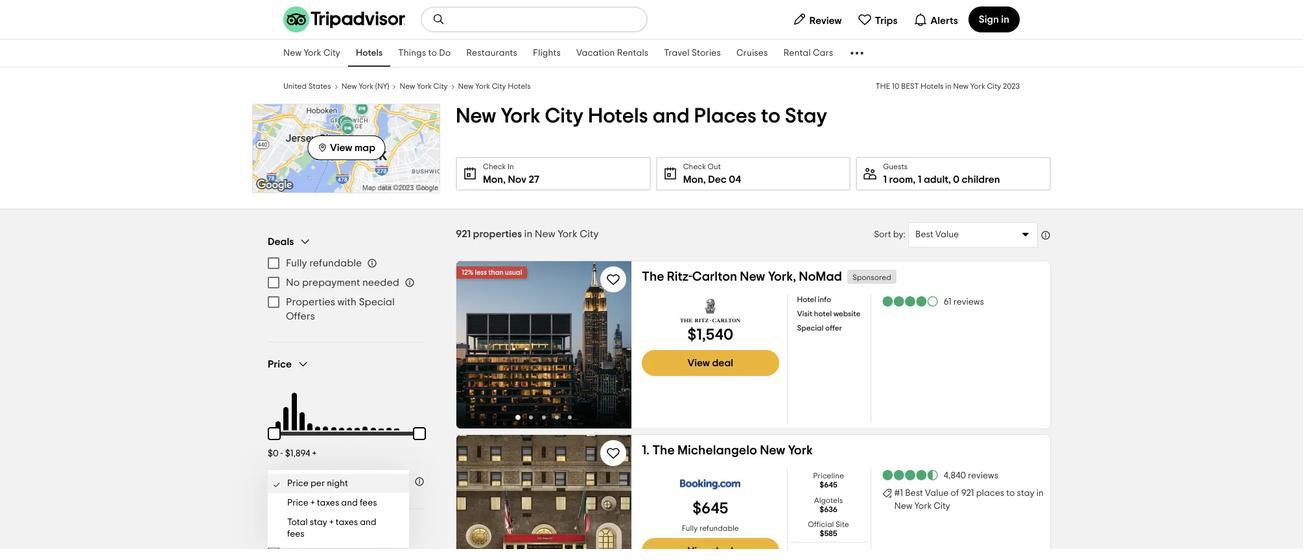 Task type: describe. For each thing, give the bounding box(es) containing it.
taxes inside total stay + taxes and fees
[[336, 518, 358, 527]]

city inside # 1 best value of 921 places to stay in new york city
[[934, 502, 950, 511]]

in inside # 1 best value of 921 places to stay in new york city
[[1037, 489, 1044, 498]]

+ inside total stay + taxes and fees
[[329, 518, 334, 527]]

properties
[[473, 229, 522, 239]]

4.5 of 5 bubbles. 4,840 reviews element
[[881, 469, 998, 482]]

price group
[[260, 358, 434, 548]]

info
[[818, 296, 831, 303]]

special offer button
[[797, 324, 842, 333]]

4,840 reviews link
[[881, 469, 998, 482]]

0 vertical spatial the
[[642, 270, 664, 283]]

save to a trip image
[[606, 272, 621, 287]]

review
[[809, 15, 842, 26]]

states
[[308, 82, 331, 90]]

rentals
[[617, 49, 649, 58]]

children
[[962, 174, 1000, 185]]

rental cars
[[784, 49, 833, 58]]

total
[[287, 518, 308, 527]]

united states link
[[283, 80, 331, 91]]

trips link
[[852, 6, 903, 32]]

michelangelo
[[678, 444, 757, 457]]

the ritz-carlton new york, nomad link
[[642, 269, 842, 285]]

flights link
[[525, 40, 569, 67]]

nomad
[[799, 270, 842, 283]]

ritz-
[[667, 270, 692, 283]]

hotel
[[797, 296, 816, 303]]

dec
[[708, 174, 727, 185]]

of
[[951, 489, 959, 498]]

adult
[[924, 174, 948, 185]]

tripadvisor image
[[283, 6, 405, 32]]

0 vertical spatial fully refundable
[[286, 258, 362, 268]]

things to do
[[398, 49, 451, 58]]

check for mon, dec 04
[[683, 163, 706, 171]]

to inside # 1 best value of 921 places to stay in new york city
[[1006, 489, 1015, 498]]

check for mon, nov 27
[[483, 163, 506, 171]]

visit
[[797, 310, 812, 318]]

the ritz-carlton new york, nomad
[[642, 270, 842, 283]]

4,840 reviews button
[[881, 469, 998, 482]]

new york city hotels and places to stay
[[456, 106, 827, 126]]

price down offers
[[268, 359, 292, 369]]

and for hotels
[[653, 106, 690, 126]]

1 vertical spatial the
[[652, 444, 675, 457]]

priceline
[[813, 472, 844, 480]]

$585
[[820, 530, 837, 538]]

921 inside # 1 best value of 921 places to stay in new york city
[[961, 489, 974, 498]]

booking.com image
[[680, 471, 741, 497]]

nov
[[508, 174, 526, 185]]

hotels for the 10 best hotels in new york city 2023
[[921, 82, 944, 90]]

offers
[[286, 311, 315, 322]]

4,840 reviews
[[944, 471, 998, 480]]

# 1 best value of 921 places to stay in new york city
[[894, 489, 1044, 511]]

27
[[529, 174, 539, 185]]

$0 - $1,894 +
[[268, 449, 317, 458]]

best inside # 1 best value of 921 places to stay in new york city
[[905, 489, 923, 498]]

vacation rentals link
[[569, 40, 656, 67]]

hotels link
[[348, 40, 391, 67]]

12% less than usual
[[462, 269, 522, 276]]

0 horizontal spatial new york city link
[[276, 40, 348, 67]]

alerts link
[[908, 6, 963, 32]]

1. the michelangelo new york
[[642, 444, 813, 457]]

price up total
[[287, 499, 309, 508]]

0 horizontal spatial refundable
[[309, 258, 362, 268]]

mon, for mon, dec 04
[[683, 174, 706, 185]]

2 , from the left
[[948, 174, 951, 185]]

stay inside total stay + taxes and fees
[[310, 518, 327, 527]]

reviews for 61 reviews
[[954, 297, 984, 306]]

less
[[475, 269, 487, 276]]

ritzcarlton.com image
[[680, 298, 741, 324]]

new york (ny)
[[341, 82, 389, 90]]

sign in
[[979, 14, 1009, 25]]

10
[[892, 82, 899, 90]]

new inside # 1 best value of 921 places to stay in new york city
[[894, 502, 912, 511]]

usual
[[505, 269, 522, 276]]

than
[[489, 269, 503, 276]]

921 properties in new york city
[[456, 229, 599, 239]]

minimum price slider
[[260, 419, 289, 448]]

hotels for new york city hotels and places to stay
[[588, 106, 648, 126]]

best
[[901, 82, 919, 90]]

1 vertical spatial +
[[311, 499, 315, 508]]

visit hotel website link
[[797, 307, 861, 320]]

$1,894
[[285, 449, 310, 458]]

12% less than usual button
[[456, 266, 527, 279]]

(ny)
[[375, 82, 389, 90]]

fully inside group
[[286, 258, 307, 268]]

carlton
[[692, 270, 737, 283]]

vacation rentals
[[576, 49, 649, 58]]

1.
[[642, 444, 650, 457]]

carousel of images figure
[[456, 261, 631, 429]]

search image
[[432, 13, 445, 26]]

new left york,
[[740, 270, 765, 283]]

1 vertical spatial fully
[[682, 525, 698, 532]]

out
[[708, 163, 721, 171]]

cars
[[813, 49, 833, 58]]

algotels
[[814, 496, 843, 504]]

review link
[[787, 6, 847, 32]]

$645 inside priceline $645
[[820, 481, 838, 489]]

#
[[894, 489, 900, 498]]

price per night down $1,894
[[275, 477, 336, 486]]

total stay + taxes and fees
[[287, 518, 376, 539]]

travel stories
[[664, 49, 721, 58]]

new right states at the top
[[341, 82, 357, 90]]

in
[[508, 163, 514, 171]]

to inside things to do link
[[428, 49, 437, 58]]

hotel info visit hotel website special offer
[[797, 296, 861, 332]]

$0
[[268, 449, 278, 458]]

offer
[[825, 324, 842, 332]]

algotels $636
[[814, 496, 843, 513]]

maximum price slider
[[405, 419, 434, 448]]

12%
[[462, 269, 473, 276]]

cruises link
[[729, 40, 776, 67]]

61
[[944, 297, 952, 306]]

with
[[337, 297, 357, 307]]



Task type: vqa. For each thing, say whether or not it's contained in the screenshot.
the leftmost member
no



Task type: locate. For each thing, give the bounding box(es) containing it.
0 horizontal spatial check
[[483, 163, 506, 171]]

0 horizontal spatial ,
[[913, 174, 916, 185]]

check out mon, dec 04
[[683, 163, 741, 185]]

new york city up united states link
[[283, 49, 340, 58]]

new right properties
[[535, 229, 555, 239]]

sign in link
[[968, 6, 1020, 32]]

$645
[[820, 481, 838, 489], [693, 501, 728, 517]]

2 check from the left
[[683, 163, 706, 171]]

hotels down the restaurants link
[[508, 82, 531, 90]]

new up united at the top left
[[283, 49, 302, 58]]

0 vertical spatial taxes
[[317, 499, 339, 508]]

fully up the no
[[286, 258, 307, 268]]

things
[[398, 49, 426, 58]]

special inside hotel info visit hotel website special offer
[[797, 324, 824, 332]]

2 horizontal spatial to
[[1006, 489, 1015, 498]]

site
[[836, 521, 849, 529]]

special down visit
[[797, 324, 824, 332]]

the
[[876, 82, 890, 90]]

per up price + taxes and fees
[[311, 479, 325, 488]]

save to a trip image
[[606, 445, 621, 461]]

1 vertical spatial refundable
[[699, 525, 739, 532]]

0 vertical spatial new york city link
[[276, 40, 348, 67]]

new york city
[[283, 49, 340, 58], [400, 82, 448, 90]]

+ up total stay + taxes and fees
[[311, 499, 315, 508]]

stories
[[692, 49, 721, 58]]

york inside # 1 best value of 921 places to stay in new york city
[[914, 502, 932, 511]]

1 vertical spatial new york city
[[400, 82, 448, 90]]

reviews right the 61
[[954, 297, 984, 306]]

and for taxes
[[360, 518, 376, 527]]

new york city for left the new york city link
[[283, 49, 340, 58]]

city
[[323, 49, 340, 58], [433, 82, 448, 90], [492, 82, 506, 90], [987, 82, 1001, 90], [545, 106, 584, 126], [580, 229, 599, 239], [934, 502, 950, 511]]

fully refundable up 'prepayment'
[[286, 258, 362, 268]]

and inside total stay + taxes and fees
[[360, 518, 376, 527]]

4.0 of 5 bubbles. 61 reviews element
[[881, 295, 984, 308]]

1 horizontal spatial $645
[[820, 481, 838, 489]]

check left out
[[683, 163, 706, 171]]

to left do
[[428, 49, 437, 58]]

0 horizontal spatial $645
[[693, 501, 728, 517]]

best value
[[915, 230, 959, 239]]

0 vertical spatial fully
[[286, 258, 307, 268]]

new down the #
[[894, 502, 912, 511]]

0 horizontal spatial to
[[428, 49, 437, 58]]

2 horizontal spatial and
[[653, 106, 690, 126]]

2 vertical spatial +
[[329, 518, 334, 527]]

special
[[359, 297, 395, 307], [797, 324, 824, 332]]

1 vertical spatial taxes
[[336, 518, 358, 527]]

check
[[483, 163, 506, 171], [683, 163, 706, 171]]

0 vertical spatial new york city
[[283, 49, 340, 58]]

1 vertical spatial reviews
[[968, 471, 998, 480]]

hotels for new york city hotels
[[508, 82, 531, 90]]

0 vertical spatial reviews
[[954, 297, 984, 306]]

0 vertical spatial view
[[330, 142, 352, 153]]

the
[[642, 270, 664, 283], [652, 444, 675, 457]]

popular group
[[268, 525, 425, 549]]

value right the by:
[[935, 230, 959, 239]]

0 vertical spatial 921
[[456, 229, 471, 239]]

to right places
[[1006, 489, 1015, 498]]

new york city for the bottommost the new york city link
[[400, 82, 448, 90]]

travel
[[664, 49, 690, 58]]

view map button
[[307, 135, 385, 160]]

+ down price + taxes and fees
[[329, 518, 334, 527]]

official site $585
[[808, 521, 849, 538]]

new down the restaurants link
[[458, 82, 474, 90]]

2 mon, from the left
[[683, 174, 706, 185]]

0 vertical spatial fees
[[360, 499, 377, 508]]

trips
[[875, 15, 898, 26]]

stay inside # 1 best value of 921 places to stay in new york city
[[1017, 489, 1035, 498]]

website
[[834, 310, 861, 318]]

1 horizontal spatial view
[[688, 358, 710, 368]]

1 vertical spatial fees
[[287, 530, 305, 539]]

1 horizontal spatial 1
[[900, 489, 903, 498]]

1 horizontal spatial ,
[[948, 174, 951, 185]]

check left in
[[483, 163, 506, 171]]

fully refundable
[[286, 258, 362, 268], [682, 525, 739, 532]]

view for view deal
[[688, 358, 710, 368]]

and up total stay + taxes and fees
[[341, 499, 358, 508]]

rental cars link
[[776, 40, 841, 67]]

priceline $645
[[813, 472, 844, 489]]

in right sign
[[1001, 14, 1009, 25]]

1 horizontal spatial refundable
[[699, 525, 739, 532]]

view left deal
[[688, 358, 710, 368]]

4,840
[[944, 471, 966, 480]]

1 , from the left
[[913, 174, 916, 185]]

per down $1,894
[[298, 477, 313, 486]]

0 horizontal spatial stay
[[310, 518, 327, 527]]

0 vertical spatial stay
[[1017, 489, 1035, 498]]

new right michelangelo
[[760, 444, 785, 457]]

hotels down vacation rentals link
[[588, 106, 648, 126]]

hotel
[[814, 310, 832, 318]]

new left 2023
[[953, 82, 969, 90]]

taxes up total stay + taxes and fees
[[317, 499, 339, 508]]

61 reviews link
[[881, 295, 984, 308]]

$645 down booking.com image
[[693, 501, 728, 517]]

$645 down priceline
[[820, 481, 838, 489]]

night
[[315, 477, 336, 486], [327, 479, 348, 488]]

, left 0
[[948, 174, 951, 185]]

view inside button
[[688, 358, 710, 368]]

1 vertical spatial best
[[905, 489, 923, 498]]

1 mon, from the left
[[483, 174, 506, 185]]

special inside properties with special offers
[[359, 297, 395, 307]]

921 left properties
[[456, 229, 471, 239]]

and down price + taxes and fees
[[360, 518, 376, 527]]

0 horizontal spatial 921
[[456, 229, 471, 239]]

reviews up places
[[968, 471, 998, 480]]

1 horizontal spatial fully refundable
[[682, 525, 739, 532]]

0 horizontal spatial special
[[359, 297, 395, 307]]

1 horizontal spatial mon,
[[683, 174, 706, 185]]

1 vertical spatial stay
[[310, 518, 327, 527]]

and left the places
[[653, 106, 690, 126]]

sort
[[874, 230, 891, 239]]

61 reviews button
[[881, 295, 984, 308]]

sign
[[979, 14, 999, 25]]

view deal button
[[642, 350, 779, 376]]

0 vertical spatial $645
[[820, 481, 838, 489]]

price per night up price + taxes and fees
[[287, 479, 348, 488]]

mon, left 'dec'
[[683, 174, 706, 185]]

value inside # 1 best value of 921 places to stay in new york city
[[925, 489, 949, 498]]

reviews for 4,840 reviews
[[968, 471, 998, 480]]

0 vertical spatial refundable
[[309, 258, 362, 268]]

map
[[355, 142, 375, 153]]

0 horizontal spatial mon,
[[483, 174, 506, 185]]

to left stay
[[761, 106, 781, 126]]

1 horizontal spatial stay
[[1017, 489, 1035, 498]]

1 horizontal spatial new york city link
[[400, 80, 448, 91]]

reviews inside "element"
[[954, 297, 984, 306]]

0 horizontal spatial fully refundable
[[286, 258, 362, 268]]

1 for best
[[900, 489, 903, 498]]

mon, for mon, nov 27
[[483, 174, 506, 185]]

1 vertical spatial value
[[925, 489, 949, 498]]

fully refundable down booking.com image
[[682, 525, 739, 532]]

2023
[[1003, 82, 1020, 90]]

prepayment
[[302, 277, 360, 288]]

reviews inside 'link'
[[968, 471, 998, 480]]

new right (ny)
[[400, 82, 415, 90]]

1 horizontal spatial to
[[761, 106, 781, 126]]

1 horizontal spatial 921
[[961, 489, 974, 498]]

refundable up 'prepayment'
[[309, 258, 362, 268]]

1 horizontal spatial fully
[[682, 525, 698, 532]]

stay
[[785, 106, 827, 126]]

travel stories link
[[656, 40, 729, 67]]

official
[[808, 521, 834, 529]]

in right places
[[1037, 489, 1044, 498]]

sponsored
[[853, 274, 891, 281]]

1 vertical spatial $645
[[693, 501, 728, 517]]

value inside the best value "popup button"
[[935, 230, 959, 239]]

room
[[889, 174, 913, 185]]

by:
[[893, 230, 906, 239]]

1 vertical spatial to
[[761, 106, 781, 126]]

special down needed
[[359, 297, 395, 307]]

exterior image - night image
[[456, 261, 631, 429]]

guests 1 room , 1 adult , 0 children
[[883, 163, 1000, 185]]

price
[[268, 359, 292, 369], [275, 477, 296, 486], [287, 479, 309, 488], [287, 499, 309, 508]]

refundable
[[309, 258, 362, 268], [699, 525, 739, 532]]

0 horizontal spatial new york city
[[283, 49, 340, 58]]

deals
[[268, 236, 294, 247]]

fully down booking.com image
[[682, 525, 698, 532]]

2 horizontal spatial 1
[[918, 174, 922, 185]]

menu containing fully refundable
[[268, 254, 425, 326]]

view for view map
[[330, 142, 352, 153]]

-
[[280, 449, 283, 458]]

1 check from the left
[[483, 163, 506, 171]]

mon, left nov
[[483, 174, 506, 185]]

$636
[[820, 505, 838, 513]]

1 horizontal spatial fees
[[360, 499, 377, 508]]

group containing deals
[[268, 235, 425, 326]]

best inside "popup button"
[[915, 230, 933, 239]]

check in mon, nov 27
[[483, 163, 539, 185]]

hotels right best
[[921, 82, 944, 90]]

york,
[[768, 270, 796, 283]]

1 inside # 1 best value of 921 places to stay in new york city
[[900, 489, 903, 498]]

popular
[[268, 526, 305, 537]]

the 10 best hotels in new york city 2023
[[876, 82, 1020, 90]]

new york (ny) link
[[341, 80, 389, 91]]

taxes down price + taxes and fees
[[336, 518, 358, 527]]

alerts
[[931, 15, 958, 26]]

price down -
[[275, 477, 296, 486]]

0 vertical spatial best
[[915, 230, 933, 239]]

0 horizontal spatial fees
[[287, 530, 305, 539]]

value left 'of'
[[925, 489, 949, 498]]

$1,540
[[688, 327, 733, 343]]

2 vertical spatial to
[[1006, 489, 1015, 498]]

united
[[283, 82, 307, 90]]

restaurants
[[466, 49, 517, 58]]

1 vertical spatial view
[[688, 358, 710, 368]]

check inside check out mon, dec 04
[[683, 163, 706, 171]]

+ right $1,894
[[312, 449, 317, 458]]

no
[[286, 277, 300, 288]]

fees down total
[[287, 530, 305, 539]]

fees up popular group
[[360, 499, 377, 508]]

price down $1,894
[[287, 479, 309, 488]]

2 vertical spatial and
[[360, 518, 376, 527]]

1 for room
[[883, 174, 887, 185]]

vacation
[[576, 49, 615, 58]]

1 vertical spatial new york city link
[[400, 80, 448, 91]]

1
[[883, 174, 887, 185], [918, 174, 922, 185], [900, 489, 903, 498]]

0 vertical spatial value
[[935, 230, 959, 239]]

1 left room
[[883, 174, 887, 185]]

mon, inside the check in mon, nov 27
[[483, 174, 506, 185]]

view left map
[[330, 142, 352, 153]]

new down 'new york city hotels'
[[456, 106, 496, 126]]

1 horizontal spatial and
[[360, 518, 376, 527]]

refundable down booking.com image
[[699, 525, 739, 532]]

best right the #
[[905, 489, 923, 498]]

1 vertical spatial fully refundable
[[682, 525, 739, 532]]

1 down "4.5 of 5 bubbles. 4,840 reviews" element
[[900, 489, 903, 498]]

fees inside total stay + taxes and fees
[[287, 530, 305, 539]]

0 horizontal spatial 1
[[883, 174, 887, 185]]

places
[[694, 106, 757, 126]]

0 vertical spatial to
[[428, 49, 437, 58]]

0 horizontal spatial fully
[[286, 258, 307, 268]]

0 vertical spatial +
[[312, 449, 317, 458]]

04
[[729, 174, 741, 185]]

0 vertical spatial and
[[653, 106, 690, 126]]

new york city link up united states link
[[276, 40, 348, 67]]

None search field
[[422, 8, 646, 31]]

stay right total
[[310, 518, 327, 527]]

1 horizontal spatial check
[[683, 163, 706, 171]]

do
[[439, 49, 451, 58]]

rental
[[784, 49, 811, 58]]

0 horizontal spatial and
[[341, 499, 358, 508]]

view inside 'button'
[[330, 142, 352, 153]]

new york city down things to do link
[[400, 82, 448, 90]]

0
[[953, 174, 960, 185]]

guests
[[883, 163, 908, 171]]

the left ritz-
[[642, 270, 664, 283]]

1 left adult
[[918, 174, 922, 185]]

the right 1.
[[652, 444, 675, 457]]

hotels up new york (ny) link
[[356, 49, 383, 58]]

in right best
[[945, 82, 952, 90]]

view deal
[[688, 358, 733, 368]]

, left adult
[[913, 174, 916, 185]]

1 vertical spatial special
[[797, 324, 824, 332]]

check inside the check in mon, nov 27
[[483, 163, 506, 171]]

stay right places
[[1017, 489, 1035, 498]]

deal
[[712, 358, 733, 368]]

hotel facade image
[[456, 435, 631, 549]]

1 vertical spatial 921
[[961, 489, 974, 498]]

new
[[283, 49, 302, 58], [341, 82, 357, 90], [400, 82, 415, 90], [458, 82, 474, 90], [953, 82, 969, 90], [456, 106, 496, 126], [535, 229, 555, 239], [740, 270, 765, 283], [760, 444, 785, 457], [894, 502, 912, 511]]

new york city link down things to do link
[[400, 80, 448, 91]]

properties
[[286, 297, 335, 307]]

best right the by:
[[915, 230, 933, 239]]

group
[[268, 235, 425, 326]]

+
[[312, 449, 317, 458], [311, 499, 315, 508], [329, 518, 334, 527]]

1 horizontal spatial special
[[797, 324, 824, 332]]

price + taxes and fees
[[287, 499, 377, 508]]

view map
[[330, 142, 375, 153]]

in right properties
[[524, 229, 533, 239]]

stay
[[1017, 489, 1035, 498], [310, 518, 327, 527]]

1 horizontal spatial new york city
[[400, 82, 448, 90]]

menu
[[268, 254, 425, 326]]

united states
[[283, 82, 331, 90]]

1 vertical spatial and
[[341, 499, 358, 508]]

mon, inside check out mon, dec 04
[[683, 174, 706, 185]]

0 vertical spatial special
[[359, 297, 395, 307]]

0 horizontal spatial view
[[330, 142, 352, 153]]

921 right 'of'
[[961, 489, 974, 498]]



